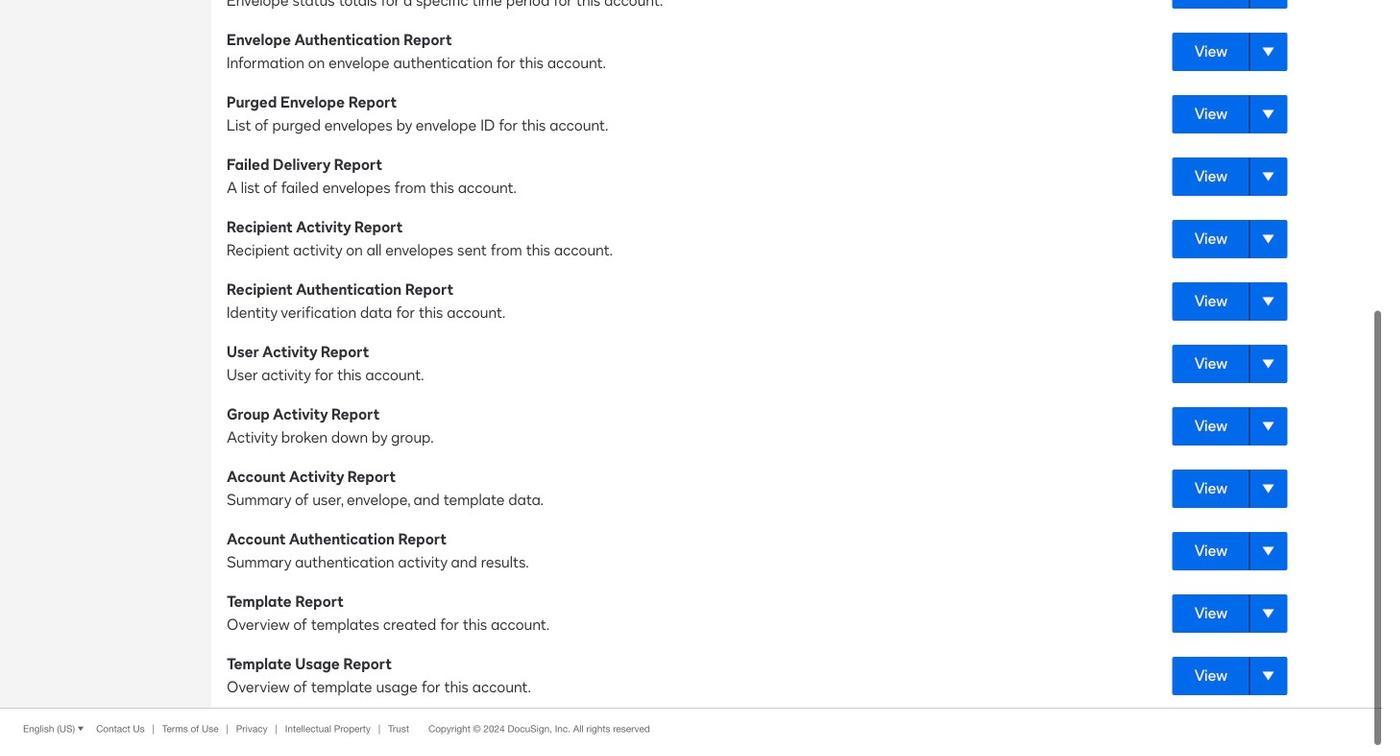 Task type: locate. For each thing, give the bounding box(es) containing it.
more info region
[[0, 708, 1384, 749]]



Task type: vqa. For each thing, say whether or not it's contained in the screenshot.
More Info 'region'
yes



